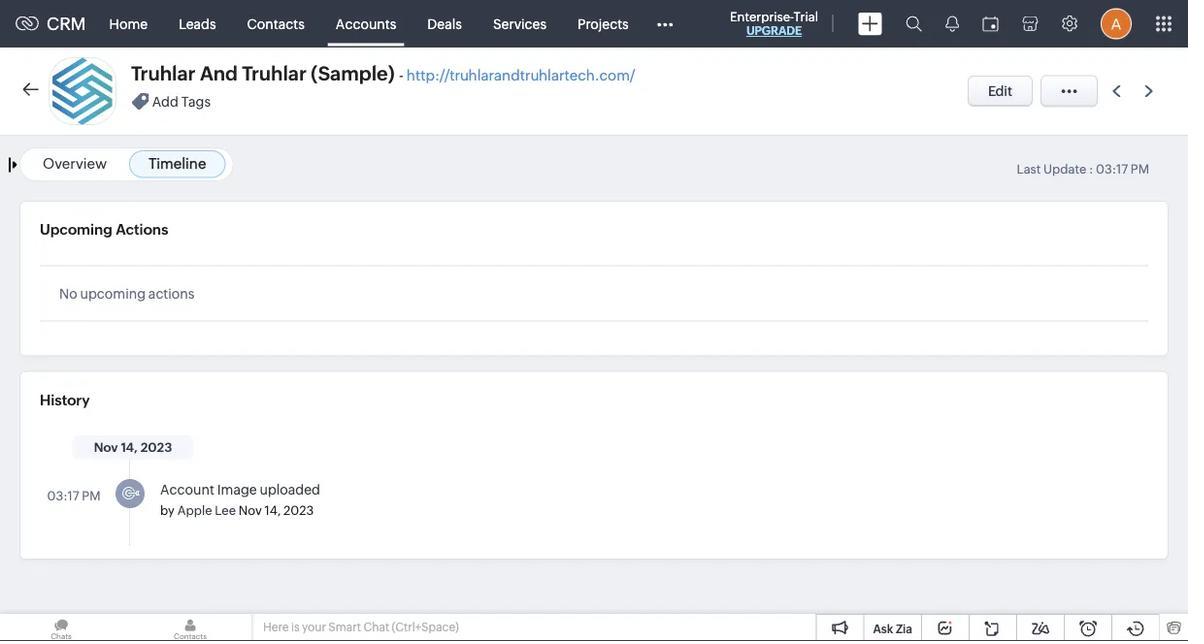 Task type: vqa. For each thing, say whether or not it's contained in the screenshot.
user
no



Task type: locate. For each thing, give the bounding box(es) containing it.
2023
[[140, 441, 172, 455], [283, 503, 314, 518]]

uploaded
[[260, 482, 320, 498]]

14, inside account image uploaded by apple lee nov 14, 2023
[[265, 503, 281, 518]]

1 vertical spatial 2023
[[283, 503, 314, 518]]

projects link
[[562, 0, 644, 47]]

2 truhlar from the left
[[242, 63, 307, 85]]

1 vertical spatial pm
[[82, 489, 100, 504]]

nov
[[94, 441, 118, 455], [239, 503, 262, 518]]

03:17 down history
[[47, 489, 79, 504]]

nov down image on the bottom left of the page
[[239, 503, 262, 518]]

2023 up account
[[140, 441, 172, 455]]

zia
[[896, 623, 913, 636]]

2023 down uploaded
[[283, 503, 314, 518]]

last update : 03:17 pm
[[1017, 162, 1149, 177]]

1 horizontal spatial nov
[[239, 503, 262, 518]]

ask
[[873, 623, 893, 636]]

enterprise-
[[730, 9, 794, 24]]

contacts
[[247, 16, 305, 32]]

0 vertical spatial 03:17
[[1096, 162, 1128, 177]]

upgrade
[[746, 24, 802, 37]]

1 vertical spatial 14,
[[265, 503, 281, 518]]

0 horizontal spatial 2023
[[140, 441, 172, 455]]

nov up 03:17 pm
[[94, 441, 118, 455]]

upcoming actions
[[40, 221, 168, 238]]

create menu image
[[858, 12, 883, 35]]

1 horizontal spatial truhlar
[[242, 63, 307, 85]]

truhlar down contacts "link"
[[242, 63, 307, 85]]

-
[[399, 67, 404, 84]]

03:17
[[1096, 162, 1128, 177], [47, 489, 79, 504]]

Other Modules field
[[644, 8, 686, 39]]

0 vertical spatial 14,
[[121, 441, 138, 455]]

0 horizontal spatial nov
[[94, 441, 118, 455]]

by
[[160, 503, 175, 518]]

search element
[[894, 0, 934, 48]]

1 vertical spatial nov
[[239, 503, 262, 518]]

0 horizontal spatial 14,
[[121, 441, 138, 455]]

1 horizontal spatial pm
[[1131, 162, 1149, 177]]

1 horizontal spatial 14,
[[265, 503, 281, 518]]

0 vertical spatial pm
[[1131, 162, 1149, 177]]

03:17 pm
[[47, 489, 100, 504]]

truhlar up the add at the top left of page
[[131, 63, 196, 85]]

contacts link
[[232, 0, 320, 47]]

(sample)
[[311, 63, 395, 85]]

1 horizontal spatial 2023
[[283, 503, 314, 518]]

truhlar
[[131, 63, 196, 85], [242, 63, 307, 85]]

actions
[[116, 221, 168, 238]]

edit
[[988, 83, 1013, 99]]

0 horizontal spatial pm
[[82, 489, 100, 504]]

14,
[[121, 441, 138, 455], [265, 503, 281, 518]]

03:17 right the :
[[1096, 162, 1128, 177]]

0 horizontal spatial truhlar
[[131, 63, 196, 85]]

2023 inside account image uploaded by apple lee nov 14, 2023
[[283, 503, 314, 518]]

apple
[[177, 503, 212, 518]]

tags
[[181, 94, 211, 109]]

pm down "nov 14, 2023"
[[82, 489, 100, 504]]

previous record image
[[1113, 85, 1121, 98]]

enterprise-trial upgrade
[[730, 9, 818, 37]]

update
[[1044, 162, 1087, 177]]

:
[[1089, 162, 1094, 177]]

home link
[[94, 0, 163, 47]]

1 vertical spatial 03:17
[[47, 489, 79, 504]]

account image uploaded by apple lee nov 14, 2023
[[160, 482, 320, 518]]

contacts image
[[129, 615, 251, 642]]

0 vertical spatial 2023
[[140, 441, 172, 455]]

nov 14, 2023
[[94, 441, 172, 455]]

pm right the :
[[1131, 162, 1149, 177]]

pm
[[1131, 162, 1149, 177], [82, 489, 100, 504]]

deals link
[[412, 0, 478, 47]]



Task type: describe. For each thing, give the bounding box(es) containing it.
overview link
[[43, 155, 107, 172]]

truhlar and truhlar (sample) - http://truhlarandtruhlartech.com/
[[131, 63, 635, 85]]

history
[[40, 392, 90, 409]]

your
[[302, 621, 326, 634]]

account
[[160, 482, 214, 498]]

calendar image
[[983, 16, 999, 32]]

signals image
[[946, 16, 959, 32]]

here
[[263, 621, 289, 634]]

and
[[200, 63, 238, 85]]

chat
[[363, 621, 389, 634]]

add
[[152, 94, 178, 109]]

search image
[[906, 16, 922, 32]]

http://truhlarandtruhlartech.com/
[[407, 67, 635, 84]]

1 horizontal spatial 03:17
[[1096, 162, 1128, 177]]

nov inside account image uploaded by apple lee nov 14, 2023
[[239, 503, 262, 518]]

add tags
[[152, 94, 211, 109]]

crm link
[[16, 14, 86, 34]]

signals element
[[934, 0, 971, 48]]

next record image
[[1145, 85, 1157, 98]]

0 horizontal spatial 03:17
[[47, 489, 79, 504]]

timeline
[[149, 155, 206, 172]]

ask zia
[[873, 623, 913, 636]]

accounts
[[336, 16, 396, 32]]

create menu element
[[847, 0, 894, 47]]

chats image
[[0, 615, 122, 642]]

1 truhlar from the left
[[131, 63, 196, 85]]

here is your smart chat (ctrl+space)
[[263, 621, 459, 634]]

timeline link
[[149, 155, 206, 172]]

http://truhlarandtruhlartech.com/ link
[[407, 67, 635, 84]]

is
[[291, 621, 300, 634]]

projects
[[578, 16, 629, 32]]

overview
[[43, 155, 107, 172]]

edit button
[[968, 76, 1033, 107]]

no
[[59, 286, 77, 301]]

upcoming
[[40, 221, 113, 238]]

profile element
[[1089, 0, 1144, 47]]

image
[[217, 482, 257, 498]]

leads link
[[163, 0, 232, 47]]

(ctrl+space)
[[392, 621, 459, 634]]

upcoming
[[80, 286, 146, 301]]

crm
[[47, 14, 86, 34]]

0 vertical spatial nov
[[94, 441, 118, 455]]

smart
[[328, 621, 361, 634]]

trial
[[794, 9, 818, 24]]

lee
[[215, 503, 236, 518]]

actions
[[148, 286, 195, 301]]

no upcoming actions
[[59, 286, 195, 301]]

services link
[[478, 0, 562, 47]]

accounts link
[[320, 0, 412, 47]]

last
[[1017, 162, 1041, 177]]

deals
[[427, 16, 462, 32]]

home
[[109, 16, 148, 32]]

leads
[[179, 16, 216, 32]]

profile image
[[1101, 8, 1132, 39]]

services
[[493, 16, 547, 32]]



